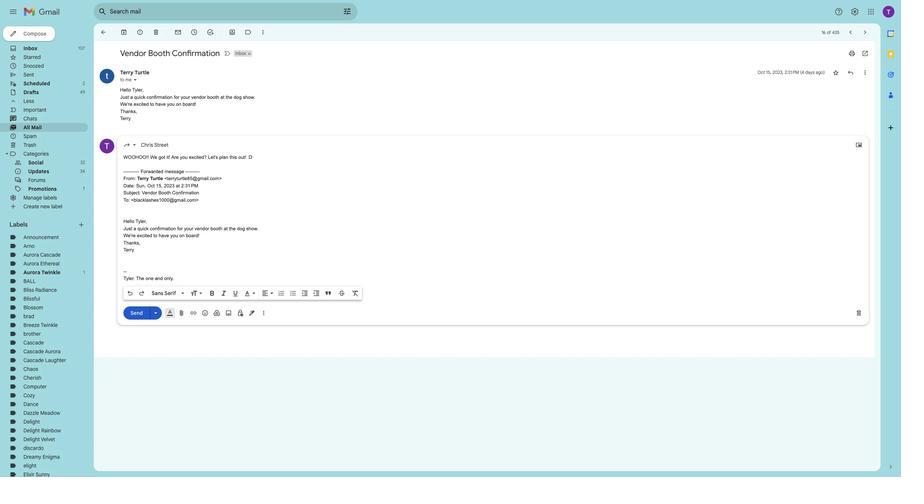 Task type: locate. For each thing, give the bounding box(es) containing it.
0 vertical spatial turtle
[[135, 69, 149, 76]]

snoozed link
[[23, 63, 44, 69]]

archive image
[[120, 29, 127, 36]]

confirmation down <blacklashes1000@gmail.com>
[[150, 226, 176, 231]]

just
[[120, 94, 129, 100], [123, 226, 132, 231]]

turtle down forwarded
[[150, 176, 163, 181]]

serif
[[164, 290, 176, 296]]

1 vertical spatial booth
[[158, 190, 171, 196]]

1 vertical spatial have
[[159, 233, 169, 238]]

0 vertical spatial confirmation
[[147, 94, 173, 100]]

15, left 2023,
[[766, 70, 771, 75]]

insert signature image
[[248, 309, 256, 317]]

chris
[[141, 142, 153, 148]]

labels
[[43, 194, 57, 201]]

confirmation down terry turtle
[[147, 94, 173, 100]]

turtle up show details icon
[[135, 69, 149, 76]]

bliss radiance
[[23, 287, 57, 293]]

hello
[[120, 87, 131, 93], [123, 219, 134, 224]]

tyler,
[[132, 87, 144, 93], [136, 219, 147, 224]]

on
[[176, 101, 181, 107], [179, 233, 185, 238]]

1 vertical spatial quick
[[137, 226, 149, 231]]

enigma
[[43, 454, 60, 460]]

1 vertical spatial confirmation
[[172, 190, 199, 196]]

0 horizontal spatial oct
[[147, 183, 155, 188]]

on inside message body text field
[[179, 233, 185, 238]]

twinkle right breeze
[[41, 322, 58, 329]]

thanks, down "me"
[[120, 109, 137, 114]]

0 vertical spatial confirmation
[[172, 48, 220, 58]]

inbox
[[23, 45, 37, 52], [235, 51, 246, 56]]

0 horizontal spatial inbox
[[23, 45, 37, 52]]

bold ‪(⌘b)‬ image
[[208, 290, 216, 297]]

less button
[[0, 97, 88, 105]]

-
[[123, 169, 125, 174], [125, 169, 127, 174], [127, 169, 128, 174], [128, 169, 130, 174], [130, 169, 131, 174], [131, 169, 133, 174], [133, 169, 135, 174], [135, 169, 136, 174], [136, 169, 138, 174], [138, 169, 139, 174], [185, 169, 187, 174], [187, 169, 189, 174], [188, 169, 190, 174], [190, 169, 192, 174], [192, 169, 193, 174], [193, 169, 195, 174], [195, 169, 196, 174], [196, 169, 198, 174], [198, 169, 200, 174], [123, 269, 125, 274], [125, 269, 127, 274]]

1 vertical spatial turtle
[[150, 176, 163, 181]]

snoozed
[[23, 63, 44, 69]]

booth
[[207, 94, 219, 100], [210, 226, 222, 231]]

updates
[[28, 168, 49, 175]]

1 vertical spatial we're
[[123, 233, 136, 238]]

vendor up terry turtle
[[120, 48, 146, 58]]

0 vertical spatial a
[[130, 94, 133, 100]]

inbox link
[[23, 45, 37, 52]]

booth inside ---------- forwarded message --------- from: terry turtle <terryturtle85@gmail.com> date: sun, oct 15, 2023 at 2:31 pm subject: vendor booth confirmation to:  <blacklashes1000@gmail.com>
[[158, 190, 171, 196]]

1 vertical spatial excited
[[137, 233, 152, 238]]

labels navigation
[[0, 23, 94, 477]]

1 vertical spatial vendor
[[142, 190, 157, 196]]

of
[[827, 29, 831, 35]]

velvet
[[41, 436, 55, 443]]

2:31 pm inside ---------- forwarded message --------- from: terry turtle <terryturtle85@gmail.com> date: sun, oct 15, 2023 at 2:31 pm subject: vendor booth confirmation to:  <blacklashes1000@gmail.com>
[[181, 183, 198, 188]]

terry up sun, at the top of page
[[137, 176, 149, 181]]

cascade link
[[23, 340, 44, 346]]

0 vertical spatial 15,
[[766, 70, 771, 75]]

0 vertical spatial hello
[[120, 87, 131, 93]]

1 vertical spatial show.
[[246, 226, 258, 231]]

tyler, down subject:
[[136, 219, 147, 224]]

0 vertical spatial twinkle
[[41, 269, 60, 276]]

Not starred checkbox
[[832, 69, 839, 76]]

1 vertical spatial vendor
[[195, 226, 209, 231]]

announcement
[[23, 234, 59, 241]]

1 vertical spatial a
[[133, 226, 136, 231]]

a inside text field
[[133, 226, 136, 231]]

aurora down arno
[[23, 252, 39, 258]]

15, inside ---------- forwarded message --------- from: terry turtle <terryturtle85@gmail.com> date: sun, oct 15, 2023 at 2:31 pm subject: vendor booth confirmation to:  <blacklashes1000@gmail.com>
[[156, 183, 163, 188]]

sans serif
[[152, 290, 176, 296]]

0 vertical spatial delight
[[23, 419, 40, 425]]

bulleted list ‪(⌘⇧8)‬ image
[[289, 290, 297, 297]]

aurora ethereal link
[[23, 260, 60, 267]]

manage labels create new label
[[23, 194, 62, 210]]

just down to:
[[123, 226, 132, 231]]

sent link
[[23, 71, 34, 78]]

oct right sun, at the top of page
[[147, 183, 155, 188]]

confirmation down the snooze image
[[172, 48, 220, 58]]

cascade aurora link
[[23, 348, 61, 355]]

tyler, down show details icon
[[132, 87, 144, 93]]

delight down dazzle
[[23, 419, 40, 425]]

indent less ‪(⌘[)‬ image
[[301, 290, 308, 297]]

inbox inside the labels navigation
[[23, 45, 37, 52]]

2:31 pm
[[785, 70, 799, 75], [181, 183, 198, 188]]

None search field
[[94, 3, 357, 21]]

aurora twinkle link
[[23, 269, 60, 276]]

2 vertical spatial to
[[153, 233, 157, 238]]

compose button
[[3, 26, 55, 41]]

1 vertical spatial 2:31 pm
[[181, 183, 198, 188]]

to inside message body text field
[[153, 233, 157, 238]]

ago)
[[816, 70, 825, 75]]

the
[[226, 94, 232, 100], [229, 226, 236, 231]]

delight for delight velvet
[[23, 436, 40, 443]]

terry up type of response image
[[120, 116, 131, 121]]

delight up discardo 'link'
[[23, 436, 40, 443]]

<blacklashes1000@gmail.com>
[[131, 197, 199, 203]]

aurora cascade link
[[23, 252, 61, 258]]

0 vertical spatial oct
[[758, 70, 765, 75]]

italic ‪(⌘i)‬ image
[[220, 290, 227, 297]]

2 vertical spatial delight
[[23, 436, 40, 443]]

chaos link
[[23, 366, 38, 372]]

aurora for aurora cascade
[[23, 252, 39, 258]]

1 horizontal spatial turtle
[[150, 176, 163, 181]]

2 confirmation from the top
[[172, 190, 199, 196]]

inbox for inbox button
[[235, 51, 246, 56]]

at inside ---------- forwarded message --------- from: terry turtle <terryturtle85@gmail.com> date: sun, oct 15, 2023 at 2:31 pm subject: vendor booth confirmation to:  <blacklashes1000@gmail.com>
[[176, 183, 180, 188]]

we're down to me
[[120, 101, 132, 107]]

quote ‪(⌘⇧9)‬ image
[[325, 290, 332, 297]]

inbox inside button
[[235, 51, 246, 56]]

we
[[150, 154, 157, 160]]

2:31 pm left (4
[[785, 70, 799, 75]]

hello tyler, just a quick confirmation for your vendor booth at the dog show. we're excited to have you on board! thanks, terry
[[120, 87, 255, 121], [123, 219, 258, 253]]

2 vertical spatial you
[[170, 233, 178, 238]]

less
[[23, 98, 34, 104]]

0 horizontal spatial a
[[130, 94, 133, 100]]

<terryturtle85@gmail.com>
[[164, 176, 222, 181]]

labels
[[10, 221, 28, 229]]

booth
[[148, 48, 170, 58], [158, 190, 171, 196]]

to me
[[120, 77, 131, 82]]

1 vertical spatial hello tyler, just a quick confirmation for your vendor booth at the dog show. we're excited to have you on board! thanks, terry
[[123, 219, 258, 253]]

1 horizontal spatial a
[[133, 226, 136, 231]]

forums
[[28, 177, 45, 183]]

1 vertical spatial delight
[[23, 427, 40, 434]]

we're down to:
[[123, 233, 136, 238]]

trash link
[[23, 142, 36, 148]]

1 vertical spatial hello
[[123, 219, 134, 224]]

vendor down sun, at the top of page
[[142, 190, 157, 196]]

1 confirmation from the top
[[172, 48, 220, 58]]

1 horizontal spatial inbox
[[235, 51, 246, 56]]

1 vertical spatial thanks,
[[123, 240, 140, 246]]

1 horizontal spatial 2:31 pm
[[785, 70, 799, 75]]

3 delight from the top
[[23, 436, 40, 443]]

inbox down labels image
[[235, 51, 246, 56]]

0 vertical spatial quick
[[134, 94, 145, 100]]

twinkle down ethereal
[[41, 269, 60, 276]]

oct inside cell
[[758, 70, 765, 75]]

a down "me"
[[130, 94, 133, 100]]

thanks, up tyler.
[[123, 240, 140, 246]]

cascade
[[40, 252, 61, 258], [23, 340, 44, 346], [23, 348, 44, 355], [23, 357, 44, 364]]

2:31 pm down '<terryturtle85@gmail.com>'
[[181, 183, 198, 188]]

discardo link
[[23, 445, 44, 452]]

type of response image
[[123, 141, 131, 149]]

radiance
[[35, 287, 57, 293]]

0 vertical spatial we're
[[120, 101, 132, 107]]

a down subject:
[[133, 226, 136, 231]]

turtle inside ---------- forwarded message --------- from: terry turtle <terryturtle85@gmail.com> date: sun, oct 15, 2023 at 2:31 pm subject: vendor booth confirmation to:  <blacklashes1000@gmail.com>
[[150, 176, 163, 181]]

confirmation
[[172, 48, 220, 58], [172, 190, 199, 196]]

1 vertical spatial the
[[229, 226, 236, 231]]

1 delight from the top
[[23, 419, 40, 425]]

1 vertical spatial 15,
[[156, 183, 163, 188]]

cascade down brother link
[[23, 340, 44, 346]]

1 horizontal spatial 15,
[[766, 70, 771, 75]]

indent more ‪(⌘])‬ image
[[313, 290, 320, 297]]

15, left 2023
[[156, 183, 163, 188]]

insert files using drive image
[[213, 309, 220, 317]]

drafts
[[23, 89, 39, 96]]

board!
[[183, 101, 196, 107], [186, 233, 199, 238]]

0 vertical spatial to
[[120, 77, 124, 82]]

have inside message body text field
[[159, 233, 169, 238]]

mark as unread image
[[174, 29, 182, 36]]

vendor booth confirmation
[[120, 48, 220, 58]]

social
[[28, 159, 43, 166]]

toggle confidential mode image
[[237, 309, 244, 317]]

dreamy enigma
[[23, 454, 60, 460]]

1 vertical spatial board!
[[186, 233, 199, 238]]

-- tyler. the one and only.
[[123, 269, 174, 281]]

0 vertical spatial thanks,
[[120, 109, 137, 114]]

we're
[[120, 101, 132, 107], [123, 233, 136, 238]]

create
[[23, 203, 39, 210]]

0 vertical spatial just
[[120, 94, 129, 100]]

1 vertical spatial confirmation
[[150, 226, 176, 231]]

breeze twinkle
[[23, 322, 58, 329]]

labels image
[[245, 29, 252, 36]]

tab list
[[880, 23, 901, 451]]

brad
[[23, 313, 34, 320]]

cascade up chaos on the left bottom of the page
[[23, 357, 44, 364]]

discardo
[[23, 445, 44, 452]]

sun,
[[136, 183, 146, 188]]

terry up tyler.
[[123, 247, 134, 253]]

1 vertical spatial just
[[123, 226, 132, 231]]

more send options image
[[152, 309, 159, 317]]

delight down the delight link
[[23, 427, 40, 434]]

confirmation down '<terryturtle85@gmail.com>'
[[172, 190, 199, 196]]

aurora twinkle
[[23, 269, 60, 276]]

just down to me
[[120, 94, 129, 100]]

quick down show details icon
[[134, 94, 145, 100]]

0 horizontal spatial 2:31 pm
[[181, 183, 198, 188]]

ball link
[[23, 278, 36, 285]]

booth down delete icon at the top left
[[148, 48, 170, 58]]

quick down <blacklashes1000@gmail.com>
[[137, 226, 149, 231]]

cascade down cascade link
[[23, 348, 44, 355]]

confirmation
[[147, 94, 173, 100], [150, 226, 176, 231]]

delight for the delight link
[[23, 419, 40, 425]]

aurora ethereal
[[23, 260, 60, 267]]

it!
[[166, 154, 170, 160]]

underline ‪(⌘u)‬ image
[[232, 290, 239, 297]]

arno link
[[23, 243, 35, 249]]

show. inside message body text field
[[246, 226, 258, 231]]

1 vertical spatial your
[[184, 226, 193, 231]]

confirmation inside message body text field
[[150, 226, 176, 231]]

2 delight from the top
[[23, 427, 40, 434]]

booth up <blacklashes1000@gmail.com>
[[158, 190, 171, 196]]

blossom link
[[23, 304, 43, 311]]

show details image
[[133, 78, 137, 82]]

1 horizontal spatial oct
[[758, 70, 765, 75]]

hello down to me
[[120, 87, 131, 93]]

1 vertical spatial at
[[176, 183, 180, 188]]

aurora up ball link
[[23, 269, 40, 276]]

0 horizontal spatial 15,
[[156, 183, 163, 188]]

1 vertical spatial tyler,
[[136, 219, 147, 224]]

me
[[125, 77, 131, 82]]

16
[[822, 29, 826, 35]]

0 vertical spatial 2:31 pm
[[785, 70, 799, 75]]

49
[[80, 89, 85, 95]]

excited?
[[189, 154, 207, 160]]

aurora up aurora twinkle link
[[23, 260, 39, 267]]

oct left 2023,
[[758, 70, 765, 75]]

sans serif option
[[150, 290, 180, 297]]

1 vertical spatial for
[[177, 226, 183, 231]]

meadow
[[40, 410, 60, 416]]

aurora
[[23, 252, 39, 258], [23, 260, 39, 267], [23, 269, 40, 276], [45, 348, 61, 355]]

aurora up laughter
[[45, 348, 61, 355]]

inbox up starred
[[23, 45, 37, 52]]

to
[[120, 77, 124, 82], [150, 101, 154, 107], [153, 233, 157, 238]]

formatting options toolbar
[[123, 287, 362, 300]]

hello down to:
[[123, 219, 134, 224]]

manage
[[23, 194, 42, 201]]

all mail link
[[23, 124, 42, 131]]

newer image
[[847, 29, 854, 36]]

not starred image
[[832, 69, 839, 76]]

older image
[[861, 29, 869, 36]]

1
[[83, 270, 85, 275]]

1 vertical spatial booth
[[210, 226, 222, 231]]

1 vertical spatial twinkle
[[41, 322, 58, 329]]

1 vertical spatial on
[[179, 233, 185, 238]]

insert link ‪(⌘k)‬ image
[[190, 309, 197, 317]]

1 vertical spatial dog
[[237, 226, 245, 231]]

ball
[[23, 278, 36, 285]]

date:
[[123, 183, 135, 188]]

1 vertical spatial oct
[[147, 183, 155, 188]]



Task type: vqa. For each thing, say whether or not it's contained in the screenshot.
the rightmost Hats
no



Task type: describe. For each thing, give the bounding box(es) containing it.
1 vertical spatial you
[[180, 154, 188, 160]]

0 vertical spatial tyler,
[[132, 87, 144, 93]]

dance link
[[23, 401, 38, 408]]

chris street
[[141, 142, 168, 148]]

cozy
[[23, 392, 35, 399]]

laughter
[[45, 357, 66, 364]]

oct 15, 2023, 2:31 pm (4 days ago)
[[758, 70, 825, 75]]

2023,
[[772, 70, 783, 75]]

scheduled link
[[23, 80, 50, 87]]

15, inside cell
[[766, 70, 771, 75]]

oct inside ---------- forwarded message --------- from: terry turtle <terryturtle85@gmail.com> date: sun, oct 15, 2023 at 2:31 pm subject: vendor booth confirmation to:  <blacklashes1000@gmail.com>
[[147, 183, 155, 188]]

0 vertical spatial you
[[167, 101, 175, 107]]

0 vertical spatial board!
[[183, 101, 196, 107]]

hello tyler, just a quick confirmation for your vendor booth at the dog show. we're excited to have you on board! thanks, terry inside message body text field
[[123, 219, 258, 253]]

one
[[146, 276, 154, 281]]

delight velvet
[[23, 436, 55, 443]]

blissful
[[23, 296, 40, 302]]

0 vertical spatial the
[[226, 94, 232, 100]]

label
[[51, 203, 62, 210]]

dazzle meadow link
[[23, 410, 60, 416]]

sans
[[152, 290, 163, 296]]

vendor inside message body text field
[[195, 226, 209, 231]]

0 vertical spatial excited
[[134, 101, 149, 107]]

2 vertical spatial at
[[224, 226, 228, 231]]

search mail image
[[96, 5, 109, 18]]

drafts link
[[23, 89, 39, 96]]

days
[[805, 70, 815, 75]]

dance
[[23, 401, 38, 408]]

undo ‪(⌘z)‬ image
[[126, 290, 134, 297]]

elight
[[23, 463, 36, 469]]

0 vertical spatial vendor
[[191, 94, 206, 100]]

7
[[83, 186, 85, 192]]

twinkle for aurora twinkle
[[41, 269, 60, 276]]

0 vertical spatial booth
[[148, 48, 170, 58]]

cascade for cascade laughter
[[23, 357, 44, 364]]

numbered list ‪(⌘⇧7)‬ image
[[278, 290, 285, 297]]

2:31 pm inside cell
[[785, 70, 799, 75]]

booth inside message body text field
[[210, 226, 222, 231]]

thanks, inside message body text field
[[123, 240, 140, 246]]

from:
[[123, 176, 136, 181]]

support image
[[834, 7, 843, 16]]

gmail image
[[23, 4, 63, 19]]

let's
[[208, 154, 218, 160]]

back to all mail image
[[100, 29, 107, 36]]

0 vertical spatial hello tyler, just a quick confirmation for your vendor booth at the dog show. we're excited to have you on board! thanks, terry
[[120, 87, 255, 121]]

blossom
[[23, 304, 43, 311]]

dreamy
[[23, 454, 41, 460]]

starred link
[[23, 54, 41, 60]]

terry turtle
[[120, 69, 149, 76]]

excited inside message body text field
[[137, 233, 152, 238]]

aurora for aurora twinkle
[[23, 269, 40, 276]]

cozy link
[[23, 392, 35, 399]]

inbox button
[[234, 50, 247, 57]]

2
[[83, 81, 85, 86]]

we're inside message body text field
[[123, 233, 136, 238]]

elight link
[[23, 463, 36, 469]]

brother
[[23, 331, 41, 337]]

cascade for cascade link
[[23, 340, 44, 346]]

breeze
[[23, 322, 40, 329]]

add to tasks image
[[207, 29, 214, 36]]

this
[[230, 154, 237, 160]]

confirmation inside ---------- forwarded message --------- from: terry turtle <terryturtle85@gmail.com> date: sun, oct 15, 2023 at 2:31 pm subject: vendor booth confirmation to:  <blacklashes1000@gmail.com>
[[172, 190, 199, 196]]

manage labels link
[[23, 194, 57, 201]]

settings image
[[850, 7, 859, 16]]

street
[[154, 142, 168, 148]]

dazzle meadow
[[23, 410, 60, 416]]

the
[[136, 276, 144, 281]]

delight for delight rainbow
[[23, 427, 40, 434]]

0 vertical spatial your
[[181, 94, 190, 100]]

aurora cascade
[[23, 252, 61, 258]]

delight link
[[23, 419, 40, 425]]

woohoo!! we got it! are you excited? let's plan this out! :d
[[123, 154, 252, 160]]

just inside message body text field
[[123, 226, 132, 231]]

send
[[130, 310, 143, 316]]

only.
[[164, 276, 174, 281]]

remove formatting ‪(⌘\)‬ image
[[352, 290, 359, 297]]

chaos
[[23, 366, 38, 372]]

snooze image
[[190, 29, 198, 36]]

social link
[[28, 159, 43, 166]]

0 vertical spatial have
[[155, 101, 166, 107]]

report spam image
[[136, 29, 144, 36]]

0 horizontal spatial turtle
[[135, 69, 149, 76]]

inbox for inbox link
[[23, 45, 37, 52]]

are
[[171, 154, 179, 160]]

brad link
[[23, 313, 34, 320]]

for inside message body text field
[[177, 226, 183, 231]]

promotions link
[[28, 186, 57, 192]]

aurora for aurora ethereal
[[23, 260, 39, 267]]

brother link
[[23, 331, 41, 337]]

0 vertical spatial dog
[[234, 94, 242, 100]]

labels heading
[[10, 221, 78, 229]]

vendor inside ---------- forwarded message --------- from: terry turtle <terryturtle85@gmail.com> date: sun, oct 15, 2023 at 2:31 pm subject: vendor booth confirmation to:  <blacklashes1000@gmail.com>
[[142, 190, 157, 196]]

trash
[[23, 142, 36, 148]]

0 vertical spatial at
[[220, 94, 224, 100]]

bliss
[[23, 287, 34, 293]]

updates link
[[28, 168, 49, 175]]

categories
[[23, 151, 49, 157]]

1 vertical spatial to
[[150, 101, 154, 107]]

woohoo!!
[[123, 154, 149, 160]]

delete image
[[152, 29, 160, 36]]

insert photo image
[[225, 309, 232, 317]]

advanced search options image
[[340, 4, 355, 19]]

cascade for cascade aurora
[[23, 348, 44, 355]]

dog inside message body text field
[[237, 226, 245, 231]]

breeze twinkle link
[[23, 322, 58, 329]]

0 vertical spatial booth
[[207, 94, 219, 100]]

tyler, inside message body text field
[[136, 219, 147, 224]]

mail
[[31, 124, 42, 131]]

cherish link
[[23, 375, 41, 381]]

(4
[[800, 70, 804, 75]]

more options image
[[262, 309, 266, 317]]

chats
[[23, 115, 37, 122]]

cherish
[[23, 375, 41, 381]]

Message Body text field
[[123, 154, 863, 282]]

sent
[[23, 71, 34, 78]]

message
[[165, 169, 184, 174]]

more image
[[259, 29, 267, 36]]

announcement link
[[23, 234, 59, 241]]

hello inside message body text field
[[123, 219, 134, 224]]

0 vertical spatial vendor
[[120, 48, 146, 58]]

2023
[[164, 183, 175, 188]]

starred
[[23, 54, 41, 60]]

cascade laughter link
[[23, 357, 66, 364]]

rainbow
[[41, 427, 61, 434]]

all mail
[[23, 124, 42, 131]]

Search mail text field
[[110, 8, 322, 15]]

twinkle for breeze twinkle
[[41, 322, 58, 329]]

categories link
[[23, 151, 49, 157]]

:d
[[248, 154, 252, 160]]

oct 15, 2023, 2:31 pm (4 days ago) cell
[[758, 69, 825, 76]]

quick inside message body text field
[[137, 226, 149, 231]]

your inside message body text field
[[184, 226, 193, 231]]

board! inside message body text field
[[186, 233, 199, 238]]

redo ‪(⌘y)‬ image
[[138, 290, 145, 297]]

move to inbox image
[[229, 29, 236, 36]]

create new label link
[[23, 203, 62, 210]]

16 of 435
[[822, 29, 839, 35]]

the inside message body text field
[[229, 226, 236, 231]]

attach files image
[[178, 309, 185, 317]]

insert emoji ‪(⌘⇧2)‬ image
[[201, 309, 209, 317]]

cascade up ethereal
[[40, 252, 61, 258]]

0 vertical spatial show.
[[243, 94, 255, 100]]

cascade aurora
[[23, 348, 61, 355]]

main menu image
[[9, 7, 18, 16]]

terry up to me
[[120, 69, 133, 76]]

delight rainbow link
[[23, 427, 61, 434]]

terry inside ---------- forwarded message --------- from: terry turtle <terryturtle85@gmail.com> date: sun, oct 15, 2023 at 2:31 pm subject: vendor booth confirmation to:  <blacklashes1000@gmail.com>
[[137, 176, 149, 181]]

strikethrough ‪(⌘⇧x)‬ image
[[338, 290, 345, 297]]

discard draft ‪(⌘⇧d)‬ image
[[855, 309, 863, 317]]

subject:
[[123, 190, 141, 196]]

0 vertical spatial for
[[174, 94, 179, 100]]

107
[[78, 45, 85, 51]]

0 vertical spatial on
[[176, 101, 181, 107]]



